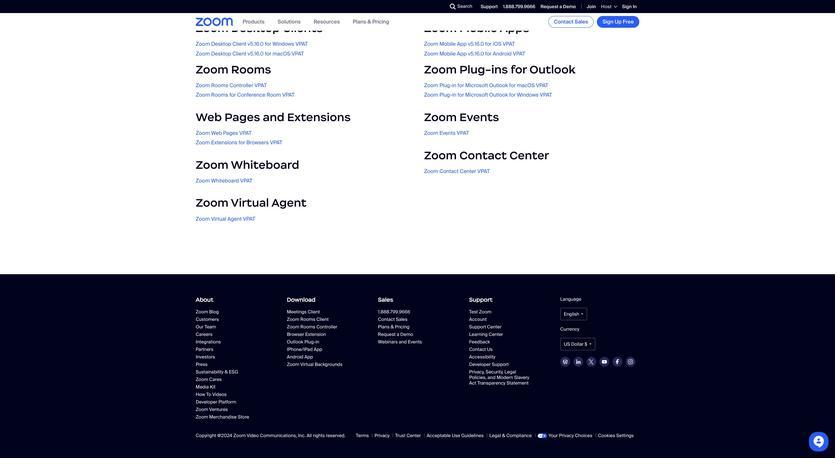 Task type: locate. For each thing, give the bounding box(es) containing it.
v5.16.0
[[248, 41, 264, 47], [468, 41, 484, 47], [248, 50, 264, 57], [468, 50, 484, 57]]

in for zoom plug-in for microsoft outlook for windows vpat
[[453, 92, 457, 98]]

1 microsoft from the top
[[466, 82, 488, 89]]

0 horizontal spatial windows
[[273, 41, 295, 47]]

v5.16.0 up "zoom mobile app v5.16.0 for android vpat" link
[[468, 41, 484, 47]]

zoom
[[196, 21, 229, 35], [424, 21, 457, 35], [196, 41, 210, 47], [424, 41, 439, 47], [196, 50, 210, 57], [424, 50, 439, 57], [196, 62, 229, 77], [424, 62, 457, 77], [196, 82, 210, 89], [424, 82, 439, 89], [196, 92, 210, 98], [424, 92, 439, 98], [424, 110, 457, 124], [196, 130, 210, 137], [424, 130, 439, 137], [196, 139, 210, 146], [424, 148, 457, 162], [196, 158, 229, 172], [424, 168, 439, 175], [196, 177, 210, 184], [196, 196, 229, 210], [196, 215, 210, 222], [196, 309, 208, 315], [479, 309, 492, 315], [287, 316, 300, 322], [287, 324, 300, 330], [287, 361, 300, 367], [196, 376, 208, 382], [196, 407, 208, 412], [196, 414, 208, 420], [234, 433, 246, 439]]

meetings
[[287, 309, 307, 315]]

1 vertical spatial virtual
[[211, 215, 226, 222]]

1 horizontal spatial plans
[[378, 324, 390, 330]]

legal down developer support link
[[505, 369, 517, 375]]

android inside zoom mobile app v5.16.0 for ios vpat zoom mobile app v5.16.0 for android vpat
[[493, 50, 512, 57]]

rooms
[[231, 62, 271, 77], [211, 82, 228, 89], [211, 92, 228, 98], [301, 316, 316, 322], [301, 324, 316, 330]]

request
[[541, 4, 559, 9], [378, 331, 396, 337]]

support link right search
[[481, 4, 498, 9]]

desktop up zoom desktop client v5.16.0 for windows vpat link
[[231, 21, 280, 35]]

products
[[243, 18, 265, 25]]

0 vertical spatial legal
[[505, 369, 517, 375]]

pages down zoom rooms for conference room vpat "link"
[[225, 110, 260, 124]]

web up zoom web pages vpat link
[[196, 110, 222, 124]]

language
[[561, 296, 582, 302]]

and left modern
[[488, 375, 496, 380]]

for down 'zoom plug-ins for outlook'
[[510, 82, 516, 89]]

$
[[585, 341, 588, 347]]

1 vertical spatial demo
[[401, 331, 414, 337]]

1.888.799.9666 up "apps"
[[504, 4, 536, 9]]

1 horizontal spatial 1.888.799.9666 link
[[504, 4, 536, 9]]

developer
[[470, 361, 491, 367], [196, 399, 218, 405]]

english button
[[561, 308, 588, 320]]

drop down icon image
[[581, 313, 584, 315], [590, 344, 592, 345]]

developer support link
[[470, 361, 532, 367]]

and inside '1.888.799.9666 contact sales plans & pricing request a demo webinars and events'
[[399, 339, 407, 345]]

events down zoom plug-in for microsoft outlook for windows vpat
[[460, 110, 500, 124]]

1 vertical spatial drop down icon image
[[590, 344, 592, 345]]

0 horizontal spatial legal
[[490, 433, 501, 439]]

controller inside main content
[[230, 82, 253, 89]]

2 horizontal spatial events
[[460, 110, 500, 124]]

sign in
[[623, 4, 637, 9]]

customers link
[[196, 316, 258, 322]]

zoom plug-in for microsoft outlook for macos vpat link
[[424, 82, 549, 89]]

1 vertical spatial controller
[[317, 324, 338, 330]]

0 vertical spatial developer
[[470, 361, 491, 367]]

1.888.799.9666 link up "apps"
[[504, 4, 536, 9]]

app up "zoom mobile app v5.16.0 for android vpat" link
[[457, 41, 467, 47]]

merchandise
[[209, 414, 237, 420]]

esg
[[229, 369, 238, 375]]

1 horizontal spatial sign
[[623, 4, 632, 9]]

us
[[487, 346, 493, 352]]

for up the zoom plug-in for microsoft outlook for windows vpat link
[[458, 82, 464, 89]]

your privacy choices link
[[538, 433, 593, 439]]

desktop
[[231, 21, 280, 35], [211, 41, 231, 47], [211, 50, 231, 57]]

desktop up zoom rooms at left
[[211, 50, 231, 57]]

rooms down zoom rooms at left
[[211, 82, 228, 89]]

1.888.799.9666 down sales link
[[378, 309, 411, 315]]

demo inside '1.888.799.9666 contact sales plans & pricing request a demo webinars and events'
[[401, 331, 414, 337]]

developer platform link
[[196, 399, 258, 405]]

1 horizontal spatial contact sales link
[[549, 16, 594, 28]]

android
[[493, 50, 512, 57], [287, 354, 304, 360]]

for up zoom events
[[458, 92, 464, 98]]

1 horizontal spatial android
[[493, 50, 512, 57]]

agent for zoom virtual agent
[[272, 196, 307, 210]]

1 vertical spatial a
[[397, 331, 400, 337]]

zoom virtual agent
[[196, 196, 307, 210]]

virtual for zoom virtual agent
[[231, 196, 269, 210]]

controller up zoom rooms for conference room vpat
[[230, 82, 253, 89]]

acceptable use guidelines link
[[427, 433, 484, 439]]

whiteboard for zoom whiteboard
[[231, 158, 300, 172]]

privacy, security, legal policies, and modern slavery act transparency statement link
[[470, 369, 532, 386]]

legal inside test zoom account support center learning center feedback contact us accessibility developer support privacy, security, legal policies, and modern slavery act transparency statement
[[505, 369, 517, 375]]

support
[[481, 4, 498, 9], [470, 296, 493, 303], [470, 324, 487, 330], [492, 361, 509, 367]]

a up webinars
[[397, 331, 400, 337]]

1 vertical spatial mobile
[[440, 41, 456, 47]]

1 vertical spatial microsoft
[[466, 92, 488, 98]]

browsers
[[247, 139, 269, 146]]

request a demo link up webinars and events link
[[378, 331, 440, 337]]

outlook inside meetings client zoom rooms client zoom rooms controller browser extension outlook plug-in iphone/ipad app android app zoom virtual backgrounds
[[287, 339, 304, 345]]

request a demo link up contact sales
[[541, 4, 577, 9]]

support down accessibility link
[[492, 361, 509, 367]]

contact sales
[[554, 18, 589, 25]]

2 vertical spatial and
[[488, 375, 496, 380]]

0 vertical spatial plans & pricing link
[[353, 18, 390, 25]]

video
[[247, 433, 259, 439]]

legal right the guidelines
[[490, 433, 501, 439]]

android down iphone/ipad
[[287, 354, 304, 360]]

controller down zoom rooms client 'link'
[[317, 324, 338, 330]]

copyright @2024 zoom video communications, inc. all rights reserved.
[[196, 433, 346, 439]]

1 horizontal spatial virtual
[[231, 196, 269, 210]]

1 horizontal spatial a
[[560, 4, 563, 9]]

1 vertical spatial android
[[287, 354, 304, 360]]

1 horizontal spatial request a demo link
[[541, 4, 577, 9]]

contact sales link down the request a demo
[[549, 16, 594, 28]]

sign
[[623, 4, 632, 9], [603, 18, 614, 25]]

drop down icon image inside us dollar $ dropdown button
[[590, 344, 592, 345]]

0 horizontal spatial extensions
[[211, 139, 238, 146]]

whiteboard down browsers
[[231, 158, 300, 172]]

pricing
[[373, 18, 390, 25], [395, 324, 410, 330]]

2 vertical spatial mobile
[[440, 50, 456, 57]]

microsoft
[[466, 82, 488, 89], [466, 92, 488, 98]]

contact inside '1.888.799.9666 contact sales plans & pricing request a demo webinars and events'
[[378, 316, 395, 322]]

contact for zoom contact center
[[460, 148, 507, 162]]

1 vertical spatial pricing
[[395, 324, 410, 330]]

v5.16.0 up zoom desktop client v5.16.0 for macos vpat link on the top left of the page
[[248, 41, 264, 47]]

instagram image
[[628, 359, 634, 364]]

request up webinars
[[378, 331, 396, 337]]

zoom rooms client link
[[287, 316, 349, 322]]

zoom web pages vpat
[[196, 130, 252, 137]]

partners link
[[196, 346, 258, 352]]

1.888.799.9666 inside '1.888.799.9666 contact sales plans & pricing request a demo webinars and events'
[[378, 309, 411, 315]]

main content
[[0, 0, 836, 248]]

2 horizontal spatial virtual
[[301, 361, 314, 367]]

developer down accessibility
[[470, 361, 491, 367]]

1 vertical spatial support link
[[470, 294, 549, 306]]

2 vertical spatial in
[[316, 339, 320, 345]]

modern
[[497, 375, 514, 380]]

zoom blog link
[[196, 309, 275, 315]]

whiteboard for zoom whiteboard vpat
[[211, 177, 239, 184]]

press link
[[196, 361, 258, 367]]

1 privacy from the left
[[375, 433, 390, 439]]

1.888.799.9666 for 1.888.799.9666 contact sales plans & pricing request a demo webinars and events
[[378, 309, 411, 315]]

privacy left trust
[[375, 433, 390, 439]]

0 horizontal spatial plans
[[353, 18, 367, 25]]

client down zoom desktop client v5.16.0 for windows vpat link
[[233, 50, 247, 57]]

0 horizontal spatial android
[[287, 354, 304, 360]]

0 horizontal spatial contact sales link
[[378, 316, 440, 322]]

zoom extensions for browsers vpat
[[196, 139, 283, 146]]

webinars and events link
[[378, 339, 440, 345]]

sign up free link
[[598, 16, 640, 28]]

1 horizontal spatial controller
[[317, 324, 338, 330]]

pages up zoom extensions for browsers vpat link
[[223, 130, 238, 137]]

for down zoom desktop clients
[[265, 41, 272, 47]]

macos down zoom desktop client v5.16.0 for windows vpat link
[[273, 50, 291, 57]]

1 horizontal spatial pricing
[[395, 324, 410, 330]]

client up zoom desktop client v5.16.0 for macos vpat link on the top left of the page
[[233, 41, 247, 47]]

rooms down zoom desktop client v5.16.0 for macos vpat link on the top left of the page
[[231, 62, 271, 77]]

rooms down zoom rooms controller vpat link in the left top of the page
[[211, 92, 228, 98]]

v5.16.0 down zoom mobile app v5.16.0 for ios vpat link
[[468, 50, 484, 57]]

events right webinars
[[408, 339, 422, 345]]

sales up '1.888.799.9666 contact sales plans & pricing request a demo webinars and events'
[[378, 296, 394, 303]]

acceptable
[[427, 433, 451, 439]]

support down account
[[470, 324, 487, 330]]

media kit link
[[196, 384, 258, 390]]

zoom mobile apps
[[424, 21, 530, 35]]

sign left in
[[623, 4, 632, 9]]

sign left up
[[603, 18, 614, 25]]

privacy right your
[[560, 433, 574, 439]]

2 privacy from the left
[[560, 433, 574, 439]]

accessibility
[[470, 354, 496, 360]]

free
[[623, 18, 634, 25]]

plans & pricing link
[[353, 18, 390, 25], [378, 324, 440, 330]]

test
[[470, 309, 478, 315]]

demo up webinars and events link
[[401, 331, 414, 337]]

drop down icon image right the 'english'
[[581, 313, 584, 315]]

1 horizontal spatial request
[[541, 4, 559, 9]]

twitter image
[[589, 359, 594, 364]]

in
[[633, 4, 637, 9]]

rooms up zoom rooms controller link
[[301, 316, 316, 322]]

request up contact sales
[[541, 4, 559, 9]]

zoom plug-ins for outlook
[[424, 62, 576, 77]]

demo up contact sales
[[564, 4, 577, 9]]

0 vertical spatial android
[[493, 50, 512, 57]]

learning
[[470, 331, 488, 337]]

0 vertical spatial and
[[263, 110, 285, 124]]

support right search
[[481, 4, 498, 9]]

0 horizontal spatial pricing
[[373, 18, 390, 25]]

zoom events vpat
[[424, 130, 470, 137]]

1 vertical spatial macos
[[517, 82, 535, 89]]

search image
[[450, 4, 456, 9], [450, 4, 456, 9]]

legal
[[505, 369, 517, 375], [490, 433, 501, 439]]

security,
[[486, 369, 504, 375]]

0 vertical spatial sales
[[575, 18, 589, 25]]

0 vertical spatial sign
[[623, 4, 632, 9]]

0 horizontal spatial sales
[[378, 296, 394, 303]]

room
[[267, 92, 281, 98]]

zoom desktop client v5.16.0 for macos vpat link
[[196, 50, 304, 57]]

0 vertical spatial microsoft
[[466, 82, 488, 89]]

a up contact sales
[[560, 4, 563, 9]]

events down zoom events
[[440, 130, 456, 137]]

0 vertical spatial windows
[[273, 41, 295, 47]]

0 vertical spatial virtual
[[231, 196, 269, 210]]

android inside meetings client zoom rooms client zoom rooms controller browser extension outlook plug-in iphone/ipad app android app zoom virtual backgrounds
[[287, 354, 304, 360]]

2 vertical spatial virtual
[[301, 361, 314, 367]]

zoom virtual agent vpat
[[196, 215, 256, 222]]

microsoft for windows
[[466, 92, 488, 98]]

demo
[[564, 4, 577, 9], [401, 331, 414, 337]]

for down zoom desktop client v5.16.0 for windows vpat link
[[265, 50, 272, 57]]

None search field
[[426, 1, 452, 12]]

support up test
[[470, 296, 493, 303]]

0 vertical spatial a
[[560, 4, 563, 9]]

1 vertical spatial 1.888.799.9666 link
[[378, 309, 458, 315]]

0 vertical spatial mobile
[[460, 21, 498, 35]]

1 horizontal spatial sales
[[396, 316, 408, 322]]

careers
[[196, 331, 213, 337]]

outlook plug-in link
[[287, 339, 349, 345]]

0 horizontal spatial request a demo link
[[378, 331, 440, 337]]

products button
[[243, 18, 265, 25]]

extensions
[[287, 110, 351, 124], [211, 139, 238, 146]]

1 horizontal spatial drop down icon image
[[590, 344, 592, 345]]

and right webinars
[[399, 339, 407, 345]]

desktop down the zoom logo
[[211, 41, 231, 47]]

in
[[453, 82, 457, 89], [453, 92, 457, 98], [316, 339, 320, 345]]

0 vertical spatial plans
[[353, 18, 367, 25]]

support link up test zoom 'link'
[[470, 294, 549, 306]]

guidelines
[[462, 433, 484, 439]]

virtual
[[231, 196, 269, 210], [211, 215, 226, 222], [301, 361, 314, 367]]

microsoft up zoom plug-in for microsoft outlook for windows vpat
[[466, 82, 488, 89]]

media
[[196, 384, 209, 390]]

2 vertical spatial sales
[[396, 316, 408, 322]]

zoom merchandise store link
[[196, 414, 258, 420]]

1 horizontal spatial privacy
[[560, 433, 574, 439]]

drop down icon image for us dollar $
[[590, 344, 592, 345]]

&
[[368, 18, 371, 25], [391, 324, 394, 330], [225, 369, 228, 375], [503, 433, 506, 439]]

a
[[560, 4, 563, 9], [397, 331, 400, 337]]

0 vertical spatial controller
[[230, 82, 253, 89]]

0 vertical spatial whiteboard
[[231, 158, 300, 172]]

1 vertical spatial request
[[378, 331, 396, 337]]

0 vertical spatial 1.888.799.9666
[[504, 4, 536, 9]]

mobile up "zoom mobile app v5.16.0 for android vpat" link
[[440, 41, 456, 47]]

resources
[[314, 18, 340, 25]]

1 vertical spatial whiteboard
[[211, 177, 239, 184]]

sales inside '1.888.799.9666 contact sales plans & pricing request a demo webinars and events'
[[396, 316, 408, 322]]

0 vertical spatial desktop
[[231, 21, 280, 35]]

sales down join link
[[575, 18, 589, 25]]

contact for zoom contact center vpat
[[440, 168, 459, 175]]

1 vertical spatial sign
[[603, 18, 614, 25]]

request a demo
[[541, 4, 577, 9]]

zoom virtual backgrounds link
[[287, 361, 349, 367]]

0 horizontal spatial 1.888.799.9666 link
[[378, 309, 458, 315]]

0 horizontal spatial sign
[[603, 18, 614, 25]]

whiteboard down zoom whiteboard
[[211, 177, 239, 184]]

1 horizontal spatial demo
[[564, 4, 577, 9]]

host button
[[602, 4, 618, 9]]

pricing inside '1.888.799.9666 contact sales plans & pricing request a demo webinars and events'
[[395, 324, 410, 330]]

1 horizontal spatial windows
[[517, 92, 539, 98]]

events for zoom events
[[460, 110, 500, 124]]

0 vertical spatial drop down icon image
[[581, 313, 584, 315]]

developer down to
[[196, 399, 218, 405]]

0 vertical spatial contact sales link
[[549, 16, 594, 28]]

drop down icon image right the '$' on the right bottom of page
[[590, 344, 592, 345]]

rooms for zoom rooms for conference room vpat
[[211, 92, 228, 98]]

& inside '1.888.799.9666 contact sales plans & pricing request a demo webinars and events'
[[391, 324, 394, 330]]

1 vertical spatial extensions
[[211, 139, 238, 146]]

1 horizontal spatial 1.888.799.9666
[[504, 4, 536, 9]]

pages
[[225, 110, 260, 124], [223, 130, 238, 137]]

1 vertical spatial plans
[[378, 324, 390, 330]]

1 vertical spatial developer
[[196, 399, 218, 405]]

1 vertical spatial agent
[[228, 215, 242, 222]]

blog image
[[563, 359, 568, 364]]

1 horizontal spatial legal
[[505, 369, 517, 375]]

0 vertical spatial 1.888.799.9666 link
[[504, 4, 536, 9]]

2 horizontal spatial and
[[488, 375, 496, 380]]

sales up webinars and events link
[[396, 316, 408, 322]]

mobile up zoom mobile app v5.16.0 for ios vpat link
[[460, 21, 498, 35]]

0 horizontal spatial virtual
[[211, 215, 226, 222]]

settings
[[617, 433, 634, 439]]

privacy,
[[470, 369, 485, 375]]

app down zoom mobile app v5.16.0 for ios vpat link
[[457, 50, 467, 57]]

0 horizontal spatial controller
[[230, 82, 253, 89]]

platform
[[219, 399, 236, 405]]

client down meetings client link
[[317, 316, 329, 322]]

for up ins
[[486, 50, 492, 57]]

microsoft down zoom plug-in for microsoft outlook for macos vpat
[[466, 92, 488, 98]]

copyright
[[196, 433, 216, 439]]

android down ios
[[493, 50, 512, 57]]

1 horizontal spatial macos
[[517, 82, 535, 89]]

1 vertical spatial in
[[453, 92, 457, 98]]

@2024
[[217, 433, 232, 439]]

sign for sign in
[[623, 4, 632, 9]]

and down room
[[263, 110, 285, 124]]

1 vertical spatial desktop
[[211, 41, 231, 47]]

2 microsoft from the top
[[466, 92, 488, 98]]

0 horizontal spatial developer
[[196, 399, 218, 405]]

drop down icon image inside "english" dropdown button
[[581, 313, 584, 315]]

for right ins
[[511, 62, 527, 77]]

cookies settings
[[599, 433, 634, 439]]

1.888.799.9666 link down sales link
[[378, 309, 458, 315]]

mobile down zoom mobile app v5.16.0 for ios vpat link
[[440, 50, 456, 57]]

0 vertical spatial in
[[453, 82, 457, 89]]

0 horizontal spatial demo
[[401, 331, 414, 337]]

web up zoom extensions for browsers vpat link
[[211, 130, 222, 137]]

0 horizontal spatial request
[[378, 331, 396, 337]]

dollar
[[572, 341, 584, 347]]

plug-
[[460, 62, 492, 77], [440, 82, 453, 89], [440, 92, 453, 98], [305, 339, 316, 345]]

rooms up extension
[[301, 324, 316, 330]]

0 vertical spatial macos
[[273, 50, 291, 57]]

0 horizontal spatial agent
[[228, 215, 242, 222]]

0 vertical spatial demo
[[564, 4, 577, 9]]

1 vertical spatial events
[[440, 130, 456, 137]]

zoom plug-in for microsoft outlook for windows vpat link
[[424, 92, 553, 98]]

plans inside '1.888.799.9666 contact sales plans & pricing request a demo webinars and events'
[[378, 324, 390, 330]]

contact sales link down sales link
[[378, 316, 440, 322]]

zoom events vpat link
[[424, 130, 470, 137]]

events for zoom events vpat
[[440, 130, 456, 137]]

macos down 'zoom plug-ins for outlook'
[[517, 82, 535, 89]]

windows inside zoom desktop client v5.16.0 for windows vpat zoom desktop client v5.16.0 for macos vpat
[[273, 41, 295, 47]]



Task type: vqa. For each thing, say whether or not it's contained in the screenshot.
collaboration in Field personnel, including first responders and military, are able to incorporate insight and intelligence from remote participants through real-time collaboration on
no



Task type: describe. For each thing, give the bounding box(es) containing it.
1 vertical spatial sales
[[378, 296, 394, 303]]

slavery
[[515, 375, 530, 380]]

zoom rooms for conference room vpat
[[196, 92, 295, 98]]

contact inside test zoom account support center learning center feedback contact us accessibility developer support privacy, security, legal policies, and modern slavery act transparency statement
[[470, 346, 486, 352]]

your privacy choices
[[549, 433, 593, 439]]

developer inside zoom blog customers our team careers integrations partners investors press sustainability & esg zoom cares media kit how to videos developer platform zoom ventures zoom merchandise store
[[196, 399, 218, 405]]

zoom contact center vpat link
[[424, 168, 490, 175]]

plug- for zoom plug-ins for outlook
[[460, 62, 492, 77]]

request a demo link for plans & pricing
[[378, 331, 440, 337]]

compliance
[[507, 433, 532, 439]]

client up zoom rooms client 'link'
[[308, 309, 320, 315]]

1.888.799.9666 for 1.888.799.9666
[[504, 4, 536, 9]]

press
[[196, 361, 208, 367]]

and inside test zoom account support center learning center feedback contact us accessibility developer support privacy, security, legal policies, and modern slavery act transparency statement
[[488, 375, 496, 380]]

contact for 1.888.799.9666 contact sales plans & pricing request a demo webinars and events
[[378, 316, 395, 322]]

solutions
[[278, 18, 301, 25]]

transparency
[[478, 380, 506, 386]]

plug- for zoom plug-in for microsoft outlook for macos vpat
[[440, 82, 453, 89]]

1 vertical spatial windows
[[517, 92, 539, 98]]

join link
[[587, 4, 596, 9]]

1 vertical spatial pages
[[223, 130, 238, 137]]

zoom inside test zoom account support center learning center feedback contact us accessibility developer support privacy, security, legal policies, and modern slavery act transparency statement
[[479, 309, 492, 315]]

desktop for clients
[[231, 21, 280, 35]]

legal & compliance link
[[490, 433, 532, 439]]

about link
[[196, 294, 275, 306]]

1 vertical spatial web
[[211, 130, 222, 137]]

zoom whiteboard vpat
[[196, 177, 253, 184]]

careers link
[[196, 331, 258, 337]]

trust
[[396, 433, 406, 439]]

ins
[[492, 62, 508, 77]]

terms link
[[356, 433, 369, 439]]

drop down icon image for english
[[581, 313, 584, 315]]

backgrounds
[[315, 361, 343, 367]]

app down iphone/ipad
[[305, 354, 313, 360]]

plans & pricing
[[353, 18, 390, 25]]

contact us link
[[470, 346, 532, 352]]

rooms for zoom rooms
[[231, 62, 271, 77]]

zoom ventures link
[[196, 407, 258, 412]]

apps
[[500, 21, 530, 35]]

browser extension link
[[287, 331, 349, 337]]

sales link
[[378, 294, 458, 306]]

facebook image
[[616, 359, 620, 364]]

zoom events
[[424, 110, 500, 124]]

events inside '1.888.799.9666 contact sales plans & pricing request a demo webinars and events'
[[408, 339, 422, 345]]

sign in link
[[623, 4, 637, 9]]

iphone/ipad
[[287, 346, 313, 352]]

zoom cares link
[[196, 376, 258, 382]]

desktop for client
[[211, 41, 231, 47]]

controller inside meetings client zoom rooms client zoom rooms controller browser extension outlook plug-in iphone/ipad app android app zoom virtual backgrounds
[[317, 324, 338, 330]]

zoom rooms controller vpat
[[196, 82, 267, 89]]

v5.16.0 down zoom desktop client v5.16.0 for windows vpat link
[[248, 50, 264, 57]]

2 vertical spatial desktop
[[211, 50, 231, 57]]

ios
[[493, 41, 502, 47]]

conference
[[237, 92, 266, 98]]

zoom desktop client v5.16.0 for windows vpat link
[[196, 41, 308, 47]]

kit
[[210, 384, 216, 390]]

resources button
[[314, 18, 340, 25]]

store
[[238, 414, 249, 420]]

zoom contact center vpat
[[424, 168, 490, 175]]

a inside '1.888.799.9666 contact sales plans & pricing request a demo webinars and events'
[[397, 331, 400, 337]]

your
[[549, 433, 558, 439]]

request inside '1.888.799.9666 contact sales plans & pricing request a demo webinars and events'
[[378, 331, 396, 337]]

us dollar $
[[564, 341, 588, 347]]

virtual for zoom virtual agent vpat
[[211, 215, 226, 222]]

inc.
[[298, 433, 306, 439]]

download link
[[287, 294, 366, 306]]

zoom desktop clients
[[196, 21, 323, 35]]

zoom mobile app v5.16.0 for android vpat link
[[424, 50, 526, 57]]

browser
[[287, 331, 304, 337]]

blog
[[209, 309, 219, 315]]

mobile for apps
[[460, 21, 498, 35]]

zoom mobile app v5.16.0 for ios vpat zoom mobile app v5.16.0 for android vpat
[[424, 41, 526, 57]]

statement
[[507, 380, 529, 386]]

trust center
[[396, 433, 421, 439]]

zoom plug-in for microsoft outlook for windows vpat
[[424, 92, 553, 98]]

2 horizontal spatial sales
[[575, 18, 589, 25]]

developer inside test zoom account support center learning center feedback contact us accessibility developer support privacy, security, legal policies, and modern slavery act transparency statement
[[470, 361, 491, 367]]

1 vertical spatial plans & pricing link
[[378, 324, 440, 330]]

in inside meetings client zoom rooms client zoom rooms controller browser extension outlook plug-in iphone/ipad app android app zoom virtual backgrounds
[[316, 339, 320, 345]]

trust center link
[[396, 433, 421, 439]]

act
[[470, 380, 477, 386]]

zoom virtual agent vpat link
[[196, 215, 256, 222]]

clients
[[283, 21, 323, 35]]

cookies
[[599, 433, 616, 439]]

& inside zoom blog customers our team careers integrations partners investors press sustainability & esg zoom cares media kit how to videos developer platform zoom ventures zoom merchandise store
[[225, 369, 228, 375]]

sustainability & esg link
[[196, 369, 258, 375]]

legal & compliance
[[490, 433, 532, 439]]

meetings client zoom rooms client zoom rooms controller browser extension outlook plug-in iphone/ipad app android app zoom virtual backgrounds
[[287, 309, 343, 367]]

1 vertical spatial contact sales link
[[378, 316, 440, 322]]

zoom logo image
[[196, 18, 233, 26]]

zoom rooms for conference room vpat link
[[196, 92, 295, 98]]

for left ios
[[486, 41, 492, 47]]

0 vertical spatial request
[[541, 4, 559, 9]]

host
[[602, 4, 612, 9]]

for down zoom rooms controller vpat link in the left top of the page
[[230, 92, 236, 98]]

virtual inside meetings client zoom rooms client zoom rooms controller browser extension outlook plug-in iphone/ipad app android app zoom virtual backgrounds
[[301, 361, 314, 367]]

integrations
[[196, 339, 221, 345]]

0 vertical spatial pricing
[[373, 18, 390, 25]]

test zoom link
[[470, 309, 549, 315]]

accessibility link
[[470, 354, 532, 360]]

sign up free
[[603, 18, 634, 25]]

cookies settings link
[[599, 433, 634, 439]]

plug- for zoom plug-in for microsoft outlook for windows vpat
[[440, 92, 453, 98]]

agent for zoom virtual agent vpat
[[228, 215, 242, 222]]

zoom rooms controller vpat link
[[196, 82, 267, 89]]

app up android app link
[[314, 346, 323, 352]]

communications,
[[260, 433, 297, 439]]

sustainability
[[196, 369, 224, 375]]

microsoft for macos
[[466, 82, 488, 89]]

rooms for zoom rooms controller vpat
[[211, 82, 228, 89]]

plug- inside meetings client zoom rooms client zoom rooms controller browser extension outlook plug-in iphone/ipad app android app zoom virtual backgrounds
[[305, 339, 316, 345]]

request a demo link for 1.888.799.9666
[[541, 4, 577, 9]]

0 vertical spatial pages
[[225, 110, 260, 124]]

for left browsers
[[239, 139, 245, 146]]

cares
[[209, 376, 222, 382]]

1 vertical spatial legal
[[490, 433, 501, 439]]

macos inside zoom desktop client v5.16.0 for windows vpat zoom desktop client v5.16.0 for macos vpat
[[273, 50, 291, 57]]

for down zoom plug-in for microsoft outlook for macos vpat
[[510, 92, 516, 98]]

our team link
[[196, 324, 258, 330]]

0 vertical spatial support link
[[481, 4, 498, 9]]

zoom blog customers our team careers integrations partners investors press sustainability & esg zoom cares media kit how to videos developer platform zoom ventures zoom merchandise store
[[196, 309, 249, 420]]

use
[[452, 433, 461, 439]]

team
[[205, 324, 216, 330]]

up
[[615, 18, 622, 25]]

in for zoom plug-in for microsoft outlook for macos vpat
[[453, 82, 457, 89]]

integrations link
[[196, 339, 258, 345]]

mobile for app
[[440, 41, 456, 47]]

youtube image
[[602, 360, 608, 364]]

0 vertical spatial web
[[196, 110, 222, 124]]

0 vertical spatial extensions
[[287, 110, 351, 124]]

main content containing zoom desktop clients
[[0, 0, 836, 248]]

acceptable use guidelines
[[427, 433, 484, 439]]

us dollar $ button
[[561, 338, 596, 350]]

reserved.
[[326, 433, 346, 439]]

linked in image
[[576, 360, 581, 364]]

sign for sign up free
[[603, 18, 614, 25]]

zoom mobile app v5.16.0 for ios vpat link
[[424, 41, 515, 47]]

support center link
[[470, 324, 532, 330]]



